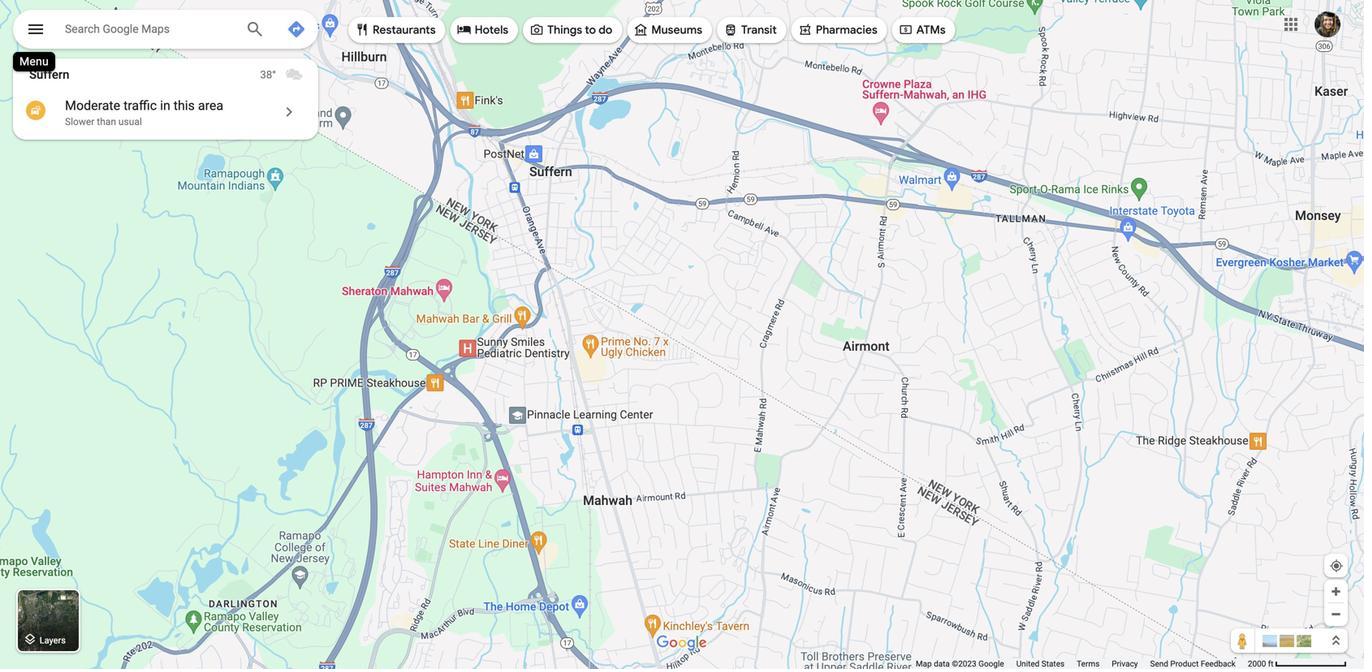 Task type: locate. For each thing, give the bounding box(es) containing it.
 transit
[[724, 21, 777, 39]]

38°
[[260, 69, 276, 81]]

google account: giulia masi  
(giulia.masi@adept.ai) image
[[1315, 11, 1341, 37]]

pharmacies
[[816, 23, 878, 37]]

hotels
[[475, 23, 509, 37]]

usual
[[119, 116, 142, 128]]

search google maps field containing search google maps
[[13, 10, 318, 49]]

google inside footer
[[979, 659, 1005, 669]]


[[634, 21, 648, 39]]

none search field inside the google maps element
[[13, 10, 318, 52]]

2000 ft
[[1248, 659, 1274, 669]]

Search Google Maps field
[[13, 10, 318, 49], [65, 19, 232, 38]]

united
[[1017, 659, 1040, 669]]

moderate traffic in this area slower than usual
[[65, 98, 223, 128]]

2000
[[1248, 659, 1267, 669]]

none search field containing 
[[13, 10, 318, 52]]

1 horizontal spatial google
[[979, 659, 1005, 669]]

 layers
[[23, 631, 66, 649]]

restaurants
[[373, 23, 436, 37]]

0 vertical spatial google
[[103, 22, 139, 36]]

google maps element
[[0, 0, 1365, 669]]

united states
[[1017, 659, 1065, 669]]

transit
[[742, 23, 777, 37]]

moderate
[[65, 98, 120, 113]]

suffern
[[29, 67, 69, 82]]

map data ©2023 google
[[916, 659, 1005, 669]]

 things to do
[[530, 21, 613, 39]]


[[26, 17, 45, 41]]

send
[[1151, 659, 1169, 669]]

data
[[934, 659, 950, 669]]

footer
[[916, 659, 1248, 669]]

than
[[97, 116, 116, 128]]

cloudy image
[[284, 65, 304, 84]]

send product feedback
[[1151, 659, 1236, 669]]

ft
[[1269, 659, 1274, 669]]

 museums
[[634, 21, 703, 39]]

google left maps
[[103, 22, 139, 36]]

show street view coverage image
[[1231, 629, 1256, 653]]

None search field
[[13, 10, 318, 52]]

0 horizontal spatial google
[[103, 22, 139, 36]]


[[899, 21, 914, 39]]

privacy
[[1112, 659, 1138, 669]]

feedback
[[1201, 659, 1236, 669]]

google
[[103, 22, 139, 36], [979, 659, 1005, 669]]

google right "©2023"
[[979, 659, 1005, 669]]

1 vertical spatial google
[[979, 659, 1005, 669]]


[[530, 21, 544, 39]]

 pharmacies
[[798, 21, 878, 39]]


[[355, 21, 370, 39]]

footer containing map data ©2023 google
[[916, 659, 1248, 669]]

product
[[1171, 659, 1199, 669]]

©2023
[[952, 659, 977, 669]]



Task type: describe. For each thing, give the bounding box(es) containing it.
slower
[[65, 116, 94, 128]]

to
[[585, 23, 596, 37]]

in
[[160, 98, 170, 113]]

states
[[1042, 659, 1065, 669]]


[[457, 21, 472, 39]]

 atms
[[899, 21, 946, 39]]

privacy button
[[1112, 659, 1138, 669]]

layers
[[40, 635, 66, 646]]

this
[[174, 98, 195, 113]]


[[724, 21, 738, 39]]

suffern region
[[13, 58, 318, 140]]

area
[[198, 98, 223, 113]]

footer inside the google maps element
[[916, 659, 1248, 669]]


[[23, 631, 37, 649]]

zoom out image
[[1331, 608, 1343, 621]]

museums
[[652, 23, 703, 37]]

traffic
[[124, 98, 157, 113]]

2000 ft button
[[1248, 659, 1348, 669]]

show your location image
[[1330, 559, 1344, 573]]

zoom in image
[[1331, 586, 1343, 598]]

search google maps
[[65, 22, 170, 36]]

 hotels
[[457, 21, 509, 39]]

map
[[916, 659, 932, 669]]

do
[[599, 23, 613, 37]]

send product feedback button
[[1151, 659, 1236, 669]]

suffern weather group
[[260, 58, 318, 91]]

 button
[[13, 10, 58, 52]]

 restaurants
[[355, 21, 436, 39]]

terms button
[[1077, 659, 1100, 669]]

search
[[65, 22, 100, 36]]

terms
[[1077, 659, 1100, 669]]

atms
[[917, 23, 946, 37]]


[[798, 21, 813, 39]]

maps
[[141, 22, 170, 36]]

things
[[548, 23, 582, 37]]

google inside field
[[103, 22, 139, 36]]

united states button
[[1017, 659, 1065, 669]]



Task type: vqa. For each thing, say whether or not it's contained in the screenshot.


